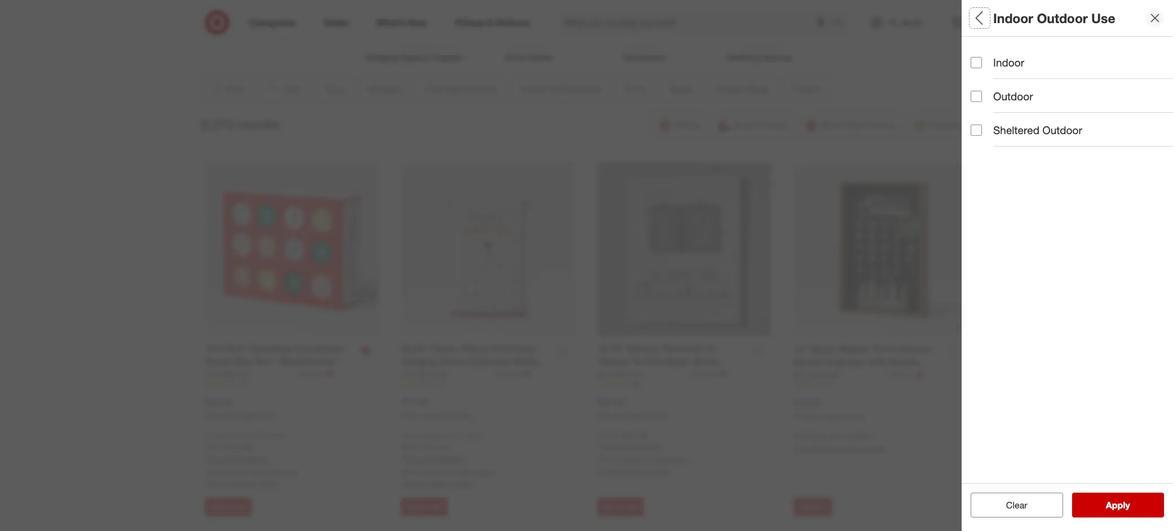 Task type: locate. For each thing, give the bounding box(es) containing it.
$35 for 10
[[450, 431, 460, 440]]

0 horizontal spatial only ships with $35 orders free shipping * * exclusions apply. not available at northgate check nearby stores
[[205, 431, 298, 488]]

purchased inside $25.00 when purchased online
[[617, 412, 650, 420]]

at
[[842, 445, 849, 454], [646, 455, 652, 465], [253, 467, 260, 477], [449, 467, 456, 477]]

when for 99
[[598, 412, 615, 420]]

1 ships from the left
[[221, 431, 237, 440]]

exclusions apply. link for 18
[[208, 454, 269, 463]]

only for 10
[[402, 431, 415, 440]]

shipping
[[616, 430, 646, 440], [223, 442, 253, 452], [419, 442, 450, 452]]

when
[[205, 412, 223, 420], [402, 412, 419, 420], [598, 412, 615, 420], [794, 412, 812, 421]]

1 horizontal spatial stores
[[453, 479, 475, 488]]

*
[[646, 430, 649, 440], [598, 442, 601, 451], [253, 442, 256, 452], [450, 442, 452, 452], [205, 454, 208, 463], [402, 454, 404, 463]]

indoor right the all
[[994, 10, 1034, 26]]

1 horizontal spatial check nearby stores button
[[402, 478, 475, 489]]

1 horizontal spatial exclusions
[[404, 454, 442, 463]]

free for 18
[[205, 442, 221, 452]]

$10.00 when purchased online down '10'
[[402, 396, 473, 420]]

stores inside free shipping * * exclusions apply. not available at northgate check nearby stores
[[649, 467, 671, 476]]

0 horizontal spatial free
[[205, 442, 221, 452]]

Sheltered Outdoor checkbox
[[971, 125, 983, 136]]

18
[[240, 380, 248, 388]]

shipping for 10
[[419, 442, 450, 452]]

only ships with $35 orders free shipping * * exclusions apply. not available at northgate check nearby stores for 18
[[205, 431, 298, 488]]

2 vertical spatial outdoor
[[1043, 124, 1083, 137]]

0 vertical spatial indoor
[[994, 10, 1034, 26]]

0 horizontal spatial $35
[[253, 431, 264, 440]]

1 horizontal spatial $10.00 when purchased online
[[402, 396, 473, 420]]

1 with from the left
[[239, 431, 251, 440]]

available
[[841, 431, 872, 440], [809, 445, 840, 454], [613, 455, 643, 465], [220, 467, 251, 477], [416, 467, 447, 477]]

check inside free shipping * * exclusions apply. not available at northgate check nearby stores
[[598, 467, 621, 476]]

ships for 10
[[417, 431, 433, 440]]

2 horizontal spatial exclusions apply. link
[[601, 442, 662, 451]]

sheltered
[[994, 124, 1040, 137]]

northgate
[[851, 445, 886, 454], [654, 455, 690, 465], [262, 467, 298, 477], [458, 467, 494, 477]]

matching pajamas
[[727, 52, 792, 62]]

nearby for 18
[[230, 479, 254, 488]]

shipping for 18
[[223, 442, 253, 452]]

outdoor down features button
[[1043, 124, 1083, 137]]

online inside $15.00 when purchased online
[[848, 412, 866, 421]]

snow globes
[[506, 52, 553, 62]]

$25.00
[[598, 396, 625, 408]]

all
[[971, 10, 987, 26]]

apply button
[[1072, 493, 1165, 518]]

sheltered outdoor
[[994, 124, 1083, 137]]

check nearby stores button for 18
[[205, 478, 278, 489]]

0 horizontal spatial results
[[237, 116, 279, 132]]

with down 18
[[239, 431, 251, 440]]

1 horizontal spatial $10.00
[[402, 396, 429, 408]]

0 horizontal spatial ships
[[221, 431, 237, 440]]

2 horizontal spatial exclusions
[[601, 442, 638, 451]]

purchased down the $25.00
[[617, 412, 650, 420]]

0 horizontal spatial $10.00 when purchased online
[[205, 396, 277, 420]]

purchased down 18
[[225, 412, 257, 420]]

1 horizontal spatial nearby
[[427, 479, 451, 488]]

1 horizontal spatial with
[[435, 431, 448, 440]]

$35
[[253, 431, 264, 440], [450, 431, 460, 440]]

$10.00 when purchased online down 18
[[205, 396, 277, 420]]

exclusions for 10
[[404, 454, 442, 463]]

results inside 'see results' button
[[1113, 500, 1143, 511]]

results
[[237, 116, 279, 132], [1113, 500, 1143, 511]]

1 clear from the left
[[1001, 500, 1022, 511]]

8
[[829, 381, 833, 389]]

clear for clear
[[1007, 500, 1028, 511]]

orders down 10 link
[[462, 431, 482, 440]]

$10.00 for 18
[[205, 396, 232, 408]]

online inside $25.00 when purchased online
[[651, 412, 670, 420]]

1 indoor from the top
[[994, 10, 1034, 26]]

1 only ships with $35 orders free shipping * * exclusions apply. not available at northgate check nearby stores from the left
[[205, 431, 298, 488]]

when for 18
[[205, 412, 223, 420]]

1 horizontal spatial only ships with $35 orders free shipping * * exclusions apply. not available at northgate check nearby stores
[[402, 431, 494, 488]]

exclusions
[[601, 442, 638, 451], [208, 454, 246, 463], [404, 454, 442, 463]]

2 clear from the left
[[1007, 500, 1028, 511]]

2 horizontal spatial stores
[[649, 467, 671, 476]]

free inside free shipping * * exclusions apply. not available at northgate check nearby stores
[[598, 430, 614, 440]]

$25.00 when purchased online
[[598, 396, 670, 420]]

2 ships from the left
[[417, 431, 433, 440]]

package quantity
[[971, 127, 1062, 140]]

1 horizontal spatial $35
[[450, 431, 460, 440]]

clear inside button
[[1007, 500, 1028, 511]]

purchased
[[225, 412, 257, 420], [421, 412, 453, 420], [617, 412, 650, 420], [814, 412, 846, 421]]

2 indoor from the top
[[994, 56, 1025, 69]]

2 horizontal spatial check
[[598, 467, 621, 476]]

ships
[[221, 431, 237, 440], [417, 431, 433, 440]]

with down '10'
[[435, 431, 448, 440]]

free
[[598, 430, 614, 440], [205, 442, 221, 452], [402, 442, 417, 452]]

clear for clear all
[[1001, 500, 1022, 511]]

matching pajamas link
[[702, 0, 817, 63]]

purchased down '10'
[[421, 412, 453, 420]]

online down 99 'link'
[[651, 412, 670, 420]]

orders
[[266, 431, 286, 440], [462, 431, 482, 440]]

only ships with $35 orders free shipping * * exclusions apply. not available at northgate check nearby stores
[[205, 431, 298, 488], [402, 431, 494, 488]]

online up shipping not available not available at northgate at bottom right
[[848, 412, 866, 421]]

2 with from the left
[[435, 431, 448, 440]]

1 horizontal spatial check
[[402, 479, 424, 488]]

1 vertical spatial results
[[1113, 500, 1143, 511]]

indoor right indoor option
[[994, 56, 1025, 69]]

1 horizontal spatial only
[[402, 431, 415, 440]]

results right 2,373
[[237, 116, 279, 132]]

1 horizontal spatial free
[[402, 442, 417, 452]]

0 horizontal spatial $10.00
[[205, 396, 232, 408]]

nearby for 10
[[427, 479, 451, 488]]

$10.00 for 10
[[402, 396, 429, 408]]

2 $10.00 when purchased online from the left
[[402, 396, 473, 420]]

1 horizontal spatial exclusions apply. link
[[404, 454, 465, 463]]

when for 10
[[402, 412, 419, 420]]

stores
[[649, 467, 671, 476], [257, 479, 278, 488], [453, 479, 475, 488]]

1 $35 from the left
[[253, 431, 264, 440]]

apply.
[[641, 442, 662, 451], [248, 454, 269, 463], [444, 454, 465, 463]]

results right see
[[1113, 500, 1143, 511]]

2 $10.00 from the left
[[402, 396, 429, 408]]

not
[[794, 445, 807, 454], [598, 455, 611, 465], [205, 467, 218, 477], [402, 467, 414, 477]]

0 horizontal spatial nearby
[[230, 479, 254, 488]]

2 orders from the left
[[462, 431, 482, 440]]

2 horizontal spatial apply.
[[641, 442, 662, 451]]

only for 18
[[205, 431, 219, 440]]

nearby
[[623, 467, 647, 476], [230, 479, 254, 488], [427, 479, 451, 488]]

northgate inside free shipping * * exclusions apply. not available at northgate check nearby stores
[[654, 455, 690, 465]]

exclusions apply. link
[[601, 442, 662, 451], [208, 454, 269, 463], [404, 454, 465, 463]]

apply. inside free shipping * * exclusions apply. not available at northgate check nearby stores
[[641, 442, 662, 451]]

with
[[239, 431, 251, 440], [435, 431, 448, 440]]

orders for 18
[[266, 431, 286, 440]]

online down the 18 link
[[259, 412, 277, 420]]

2,373
[[201, 116, 234, 132]]

2 horizontal spatial free
[[598, 430, 614, 440]]

free shipping * * exclusions apply. not available at northgate check nearby stores
[[598, 430, 690, 476]]

package
[[971, 127, 1015, 140]]

1 vertical spatial indoor
[[994, 56, 1025, 69]]

1 horizontal spatial shipping
[[419, 442, 450, 452]]

0 vertical spatial outdoor
[[1037, 10, 1088, 26]]

at inside free shipping * * exclusions apply. not available at northgate check nearby stores
[[646, 455, 652, 465]]

check nearby stores button
[[598, 466, 671, 477], [205, 478, 278, 489], [402, 478, 475, 489]]

0 horizontal spatial check nearby stores button
[[205, 478, 278, 489]]

1 horizontal spatial results
[[1113, 500, 1143, 511]]

2 horizontal spatial nearby
[[623, 467, 647, 476]]

Indoor checkbox
[[971, 57, 983, 68]]

1 horizontal spatial orders
[[462, 431, 482, 440]]

2 horizontal spatial shipping
[[616, 430, 646, 440]]

outdoor for sheltered
[[1043, 124, 1083, 137]]

0 horizontal spatial shipping
[[223, 442, 253, 452]]

exclusions apply. link for 10
[[404, 454, 465, 463]]

clear inside button
[[1001, 500, 1022, 511]]

indoor
[[994, 10, 1034, 26], [994, 56, 1025, 69]]

purchased for 10
[[421, 412, 453, 420]]

0 vertical spatial results
[[237, 116, 279, 132]]

2 $35 from the left
[[450, 431, 460, 440]]

1 only from the left
[[205, 431, 219, 440]]

0 horizontal spatial exclusions
[[208, 454, 246, 463]]

0 horizontal spatial stores
[[257, 479, 278, 488]]

2 only ships with $35 orders free shipping * * exclusions apply. not available at northgate check nearby stores from the left
[[402, 431, 494, 488]]

1 $10.00 when purchased online from the left
[[205, 396, 277, 420]]

0 horizontal spatial apply.
[[248, 454, 269, 463]]

1 horizontal spatial apply.
[[444, 454, 465, 463]]

check for 10
[[402, 479, 424, 488]]

matching
[[727, 52, 760, 62]]

available inside free shipping * * exclusions apply. not available at northgate check nearby stores
[[613, 455, 643, 465]]

nearby inside free shipping * * exclusions apply. not available at northgate check nearby stores
[[623, 467, 647, 476]]

clear all button
[[971, 493, 1063, 518]]

purchased inside $15.00 when purchased online
[[814, 412, 846, 421]]

indoor outdoor use
[[994, 10, 1116, 26]]

globes
[[528, 52, 553, 62]]

1 horizontal spatial ships
[[417, 431, 433, 440]]

0 horizontal spatial only
[[205, 431, 219, 440]]

when inside $15.00 when purchased online
[[794, 412, 812, 421]]

99 link
[[598, 379, 772, 389]]

10
[[437, 380, 444, 388]]

outdoor up sheltered
[[994, 90, 1034, 103]]

0 horizontal spatial with
[[239, 431, 251, 440]]

18 link
[[205, 379, 379, 389]]

wrapping paper & supplies
[[366, 52, 462, 62]]

quantity
[[1018, 127, 1062, 140]]

purchased up not
[[814, 412, 846, 421]]

when inside $25.00 when purchased online
[[598, 412, 615, 420]]

$15.00
[[794, 397, 821, 408]]

results for see results
[[1113, 500, 1143, 511]]

0 horizontal spatial check
[[205, 479, 228, 488]]

features
[[971, 88, 1016, 101]]

pajamas
[[762, 52, 792, 62]]

use
[[1092, 10, 1116, 26]]

99
[[633, 380, 640, 388]]

check
[[598, 467, 621, 476], [205, 479, 228, 488], [402, 479, 424, 488]]

online
[[259, 412, 277, 420], [455, 412, 473, 420], [651, 412, 670, 420], [848, 412, 866, 421]]

Outdoor checkbox
[[971, 91, 983, 102]]

clear
[[1001, 500, 1022, 511], [1007, 500, 1028, 511]]

shipping inside free shipping * * exclusions apply. not available at northgate check nearby stores
[[616, 430, 646, 440]]

1 orders from the left
[[266, 431, 286, 440]]

$10.00
[[205, 396, 232, 408], [402, 396, 429, 408]]

outdoor
[[1037, 10, 1088, 26], [994, 90, 1034, 103], [1043, 124, 1083, 137]]

package quantity button
[[971, 116, 1174, 155]]

0 horizontal spatial orders
[[266, 431, 286, 440]]

$10.00 when purchased online
[[205, 396, 277, 420], [402, 396, 473, 420]]

orders down the 18 link
[[266, 431, 286, 440]]

online down 10 link
[[455, 412, 473, 420]]

only
[[205, 431, 219, 440], [402, 431, 415, 440]]

0 horizontal spatial exclusions apply. link
[[208, 454, 269, 463]]

not inside free shipping * * exclusions apply. not available at northgate check nearby stores
[[598, 455, 611, 465]]

purchased for 99
[[617, 412, 650, 420]]

2 only from the left
[[402, 431, 415, 440]]

1 $10.00 from the left
[[205, 396, 232, 408]]

indoor outdoor use dialog
[[962, 0, 1174, 531]]

purchased for 8
[[814, 412, 846, 421]]

outdoor up type button
[[1037, 10, 1088, 26]]



Task type: describe. For each thing, give the bounding box(es) containing it.
with for 10
[[435, 431, 448, 440]]

orders for 10
[[462, 431, 482, 440]]

$35 for 18
[[253, 431, 264, 440]]

when for 8
[[794, 412, 812, 421]]

$10.00 when purchased online for 18
[[205, 396, 277, 420]]

exclusions inside free shipping * * exclusions apply. not available at northgate check nearby stores
[[601, 442, 638, 451]]

only ships with $35 orders free shipping * * exclusions apply. not available at northgate check nearby stores for 10
[[402, 431, 494, 488]]

online for 10
[[455, 412, 473, 420]]

apply
[[1106, 500, 1131, 511]]

all
[[1025, 500, 1034, 511]]

indoor for indoor
[[994, 56, 1025, 69]]

wrapping paper & supplies link
[[356, 0, 472, 63]]

with for 18
[[239, 431, 251, 440]]

features button
[[971, 76, 1174, 116]]

online for 99
[[651, 412, 670, 420]]

2 horizontal spatial check nearby stores button
[[598, 466, 671, 477]]

see results
[[1095, 500, 1143, 511]]

10 link
[[402, 379, 575, 389]]

see results button
[[1072, 493, 1165, 518]]

stores for 10
[[453, 479, 475, 488]]

type button
[[971, 37, 1174, 76]]

indoor for indoor outdoor use
[[994, 10, 1034, 26]]

free for 10
[[402, 442, 417, 452]]

all filters dialog
[[962, 0, 1174, 531]]

online for 8
[[848, 412, 866, 421]]

supplies
[[432, 52, 462, 62]]

nutcrackers
[[623, 52, 666, 62]]

type
[[971, 48, 995, 61]]

8 link
[[794, 380, 968, 390]]

exclusions for 18
[[208, 454, 246, 463]]

1 vertical spatial outdoor
[[994, 90, 1034, 103]]

search button
[[829, 10, 856, 37]]

snow globes link
[[472, 0, 587, 63]]

clear button
[[971, 493, 1063, 518]]

snow
[[506, 52, 525, 62]]

paper
[[401, 52, 422, 62]]

2,373 results
[[201, 116, 279, 132]]

all filters
[[971, 10, 1025, 26]]

shipping not available not available at northgate
[[794, 431, 886, 454]]

stores for 18
[[257, 479, 278, 488]]

&
[[425, 52, 430, 62]]

apply. for 18
[[248, 454, 269, 463]]

search
[[829, 18, 856, 29]]

purchased for 18
[[225, 412, 257, 420]]

at inside shipping not available not available at northgate
[[842, 445, 849, 454]]

not
[[828, 431, 839, 440]]

nutcrackers link
[[587, 0, 702, 63]]

apply. for 10
[[444, 454, 465, 463]]

check for 18
[[205, 479, 228, 488]]

ships for 18
[[221, 431, 237, 440]]

northgate inside shipping not available not available at northgate
[[851, 445, 886, 454]]

wrapping
[[366, 52, 399, 62]]

see
[[1095, 500, 1111, 511]]

filters
[[990, 10, 1025, 26]]

check nearby stores button for 10
[[402, 478, 475, 489]]

$15.00 when purchased online
[[794, 397, 866, 421]]

What can we help you find? suggestions appear below search field
[[558, 10, 837, 35]]

clear all
[[1001, 500, 1034, 511]]

shipping
[[794, 431, 825, 440]]

outdoor for indoor
[[1037, 10, 1088, 26]]

not inside shipping not available not available at northgate
[[794, 445, 807, 454]]

online for 18
[[259, 412, 277, 420]]

$10.00 when purchased online for 10
[[402, 396, 473, 420]]

results for 2,373 results
[[237, 116, 279, 132]]



Task type: vqa. For each thing, say whether or not it's contained in the screenshot.
Not within Shipping not available Not available at Northgate
yes



